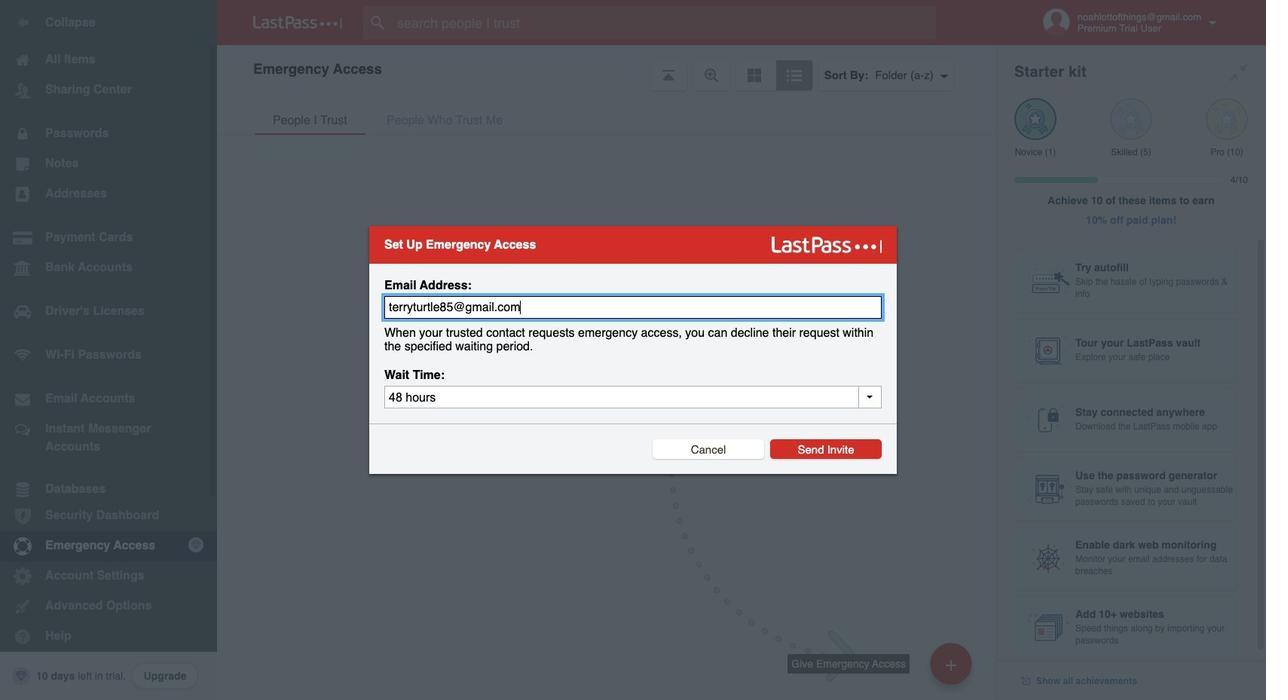 Task type: describe. For each thing, give the bounding box(es) containing it.
vault options navigation
[[217, 45, 996, 90]]

main navigation navigation
[[0, 0, 217, 700]]



Task type: locate. For each thing, give the bounding box(es) containing it.
dialog
[[369, 226, 897, 474]]

search people I trust text field
[[363, 6, 965, 39]]

None text field
[[384, 296, 882, 319]]

lastpass image
[[253, 16, 342, 29]]

new item navigation
[[668, 471, 996, 700]]

Search search field
[[363, 6, 965, 39]]



Task type: vqa. For each thing, say whether or not it's contained in the screenshot.
'search my vault' text field
no



